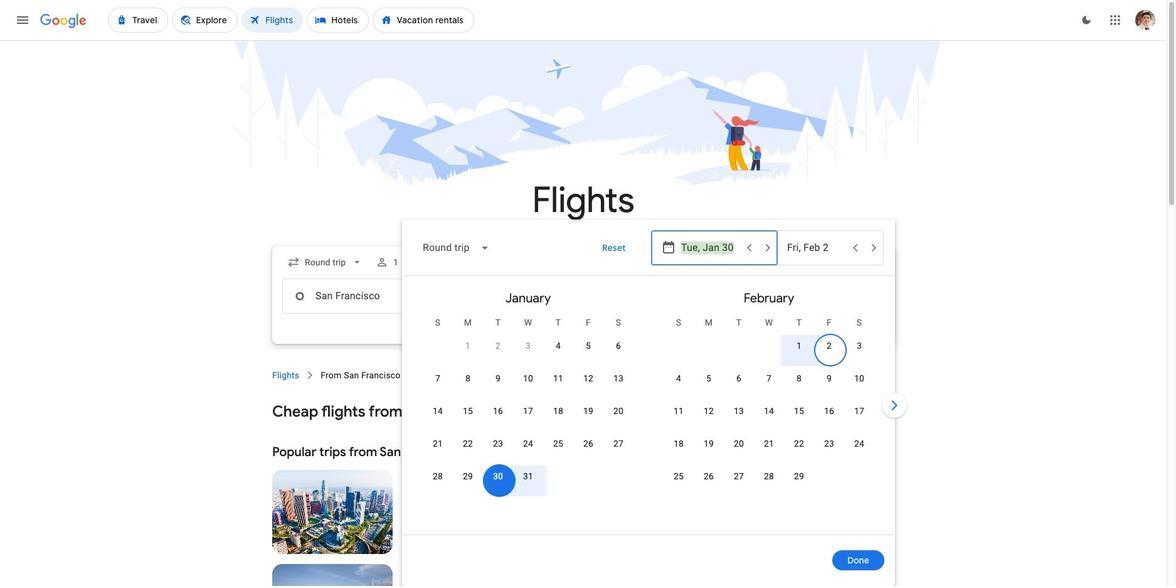 Task type: locate. For each thing, give the bounding box(es) containing it.
wed, feb 7 element
[[767, 372, 772, 385]]

row up 'wed, jan 10' element
[[453, 329, 634, 370]]

sun, feb 25 element
[[674, 470, 684, 483]]

fri, jan 26 element
[[584, 437, 594, 450]]

mon, jan 29 element
[[463, 470, 473, 483]]

row up fri, feb 9 element
[[785, 329, 875, 370]]

fri, feb 23 element
[[825, 437, 835, 450]]

mon, jan 1 element
[[466, 340, 471, 352]]

77 US dollars text field
[[543, 480, 564, 495]]

row group
[[408, 281, 649, 530], [649, 281, 890, 530]]

sat, feb 17 element
[[855, 405, 865, 417]]

mon, feb 26 element
[[704, 470, 714, 483]]

None text field
[[282, 279, 459, 314]]

0 vertical spatial return text field
[[788, 231, 845, 265]]

fri, jan 12 element
[[584, 372, 594, 385]]

wed, feb 28 element
[[764, 470, 775, 483]]

row
[[453, 329, 634, 370], [785, 329, 875, 370], [423, 367, 634, 402], [664, 367, 875, 402], [423, 399, 634, 435], [664, 399, 875, 435], [423, 432, 634, 468], [664, 432, 875, 468], [423, 464, 544, 500], [664, 464, 815, 500]]

mon, feb 19 element
[[704, 437, 714, 450]]

sat, feb 24 element
[[855, 437, 865, 450]]

wed, feb 21 element
[[764, 437, 775, 450]]

sat, jan 27 element
[[614, 437, 624, 450]]

thu, feb 15 element
[[795, 405, 805, 417]]

fri, jan 19 element
[[584, 405, 594, 417]]

tue, feb 6 element
[[737, 372, 742, 385]]

None field
[[413, 233, 500, 263], [282, 251, 369, 274], [413, 233, 500, 263], [282, 251, 369, 274]]

tue, jan 23 element
[[493, 437, 503, 450]]

sat, jan 13 element
[[614, 372, 624, 385]]

wed, feb 14 element
[[764, 405, 775, 417]]

1 vertical spatial return text field
[[788, 279, 845, 313]]

thu, feb 8 element
[[797, 372, 802, 385]]

thu, feb 29 element
[[795, 470, 805, 483]]

wed, jan 31 element
[[523, 470, 534, 483]]

thu, feb 22 element
[[795, 437, 805, 450]]

row up wed, jan 31 element
[[423, 432, 634, 468]]

fri, feb 2, return date. element
[[827, 340, 832, 352]]

mon, jan 22 element
[[463, 437, 473, 450]]

wed, jan 24 element
[[523, 437, 534, 450]]

tue, feb 27 element
[[734, 470, 744, 483]]

Return text field
[[788, 231, 845, 265], [788, 279, 845, 313]]

sun, jan 21 element
[[433, 437, 443, 450]]

1 row group from the left
[[408, 281, 649, 530]]

row down tue, feb 20 element
[[664, 464, 815, 500]]

row down tue, jan 23 element
[[423, 464, 544, 500]]

tue, jan 2 element
[[496, 340, 501, 352]]

tue, jan 16 element
[[493, 405, 503, 417]]

change appearance image
[[1072, 5, 1102, 35]]

grid
[[408, 281, 890, 542]]

thu, jan 18 element
[[554, 405, 564, 417]]

sat, jan 6 element
[[616, 340, 621, 352]]

row up the wed, feb 21 element
[[664, 399, 875, 435]]

fri, feb 9 element
[[827, 372, 832, 385]]

wed, jan 3 element
[[526, 340, 531, 352]]

mon, feb 5 element
[[707, 372, 712, 385]]



Task type: vqa. For each thing, say whether or not it's contained in the screenshot.
Wed, Jan 17 element
yes



Task type: describe. For each thing, give the bounding box(es) containing it.
2 row group from the left
[[649, 281, 890, 530]]

sun, feb 11 element
[[674, 405, 684, 417]]

Departure text field
[[682, 231, 739, 265]]

main menu image
[[15, 13, 30, 28]]

Flight search field
[[262, 220, 910, 586]]

sun, feb 18 element
[[674, 437, 684, 450]]

fri, feb 16 element
[[825, 405, 835, 417]]

sun, jan 14 element
[[433, 405, 443, 417]]

fri, jan 5 element
[[586, 340, 591, 352]]

sat, feb 10 element
[[855, 372, 865, 385]]

tue, jan 30, departure date. element
[[493, 470, 503, 483]]

2 return text field from the top
[[788, 279, 845, 313]]

wed, jan 10 element
[[523, 372, 534, 385]]

sun, jan 7 element
[[436, 372, 441, 385]]

row up wed, feb 14 element at the bottom right of the page
[[664, 367, 875, 402]]

mon, jan 8 element
[[466, 372, 471, 385]]

tue, jan 9 element
[[496, 372, 501, 385]]

tue, feb 13 element
[[734, 405, 744, 417]]

thu, feb 1 element
[[797, 340, 802, 352]]

thu, jan 25 element
[[554, 437, 564, 450]]

grid inside flight search box
[[408, 281, 890, 542]]

tue, feb 20 element
[[734, 437, 744, 450]]

sun, jan 28 element
[[433, 470, 443, 483]]

thu, jan 4 element
[[556, 340, 561, 352]]

sat, jan 20 element
[[614, 405, 624, 417]]

1 return text field from the top
[[788, 231, 845, 265]]

row up wed, jan 24 element
[[423, 399, 634, 435]]

row up wed, feb 28 element
[[664, 432, 875, 468]]

sat, feb 3 element
[[857, 340, 862, 352]]

wed, jan 17 element
[[523, 405, 534, 417]]

mon, jan 15 element
[[463, 405, 473, 417]]

sun, feb 4 element
[[677, 372, 682, 385]]

row up wed, jan 17 element
[[423, 367, 634, 402]]

mon, feb 12 element
[[704, 405, 714, 417]]

next image
[[880, 390, 910, 421]]

thu, jan 11 element
[[554, 372, 564, 385]]



